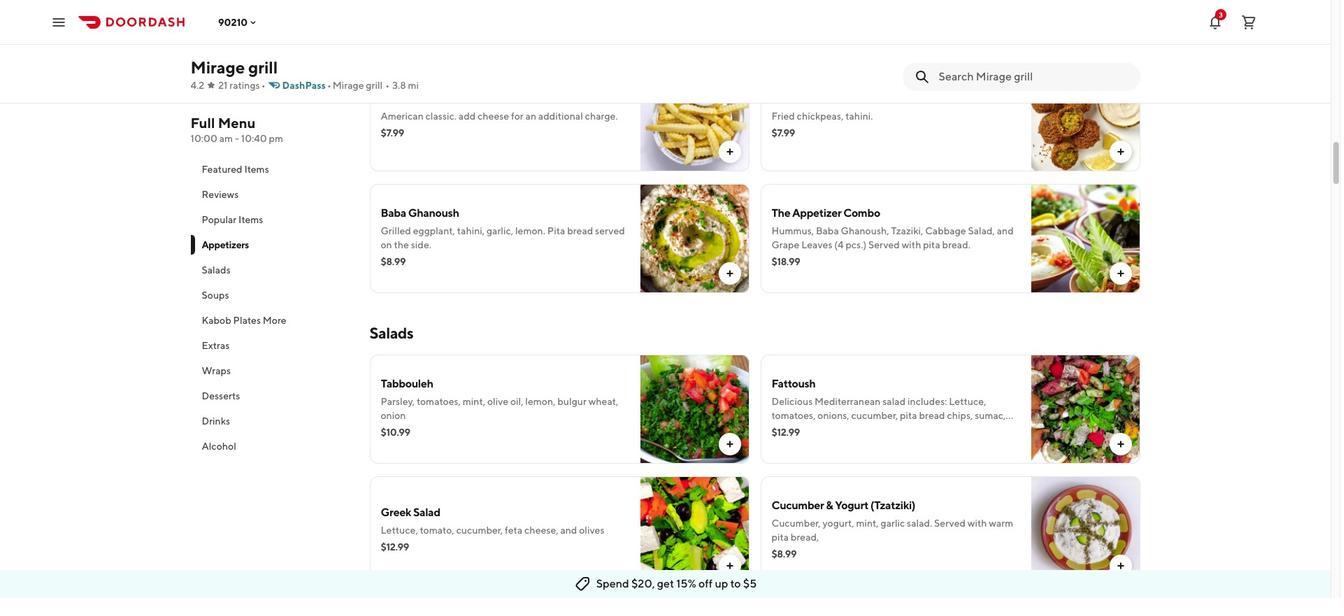 Task type: vqa. For each thing, say whether or not it's contained in the screenshot.


Task type: describe. For each thing, give the bounding box(es) containing it.
tzaziki,
[[892, 225, 924, 236]]

grilled
[[381, 225, 411, 236]]

dressing
[[772, 438, 809, 449]]

tomato,
[[420, 525, 454, 536]]

soups button
[[191, 283, 353, 308]]

notification bell image
[[1207, 14, 1224, 30]]

bread,
[[791, 532, 819, 543]]

american
[[381, 111, 424, 122]]

pita inside fattoush delicious mediterranean salad includes: lettuce, tomatoes, onions, cucumber, pita bread chips, sumac, parsley and lemon. topped with pomegranate molasses dressing
[[900, 410, 918, 421]]

fattoush
[[772, 377, 816, 390]]

ghanoush
[[408, 206, 459, 220]]

$8.99 inside cucumber & yogurt (tzatziki) cucumber, yogurt, mint, garlic salad. served with warm pita bread, $8.99
[[772, 548, 797, 560]]

pm
[[269, 133, 283, 144]]

ratings
[[230, 80, 260, 91]]

lemon,
[[526, 396, 556, 407]]

kabob plates more button
[[191, 308, 353, 333]]

extras
[[202, 340, 230, 351]]

add item to cart image for french fries
[[724, 146, 736, 157]]

olives
[[579, 525, 605, 536]]

Item Search search field
[[939, 69, 1129, 85]]

and inside "the appetizer combo hummus, baba ghanoush, tzaziki, cabbage salad, and grape leaves (4 pcs.) served with pita bread. $18.99"
[[997, 225, 1014, 236]]

with inside fattoush delicious mediterranean salad includes: lettuce, tomatoes, onions, cucumber, pita bread chips, sumac, parsley and lemon. topped with pomegranate molasses dressing
[[892, 424, 912, 435]]

grape
[[772, 239, 800, 250]]

get
[[657, 577, 674, 590]]

cabbage
[[926, 225, 967, 236]]

the appetizer combo image
[[1032, 184, 1141, 293]]

chickpeas,
[[797, 111, 844, 122]]

leaves
[[802, 239, 833, 250]]

the
[[772, 206, 791, 220]]

alcohol
[[202, 441, 236, 452]]

fries
[[418, 92, 442, 105]]

hummus,
[[772, 225, 814, 236]]

full menu 10:00 am - 10:40 pm
[[191, 115, 283, 144]]

desserts button
[[191, 383, 353, 409]]

add
[[459, 111, 476, 122]]

baba inside baba ghanoush grilled eggplant, tahini, garlic, lemon. pita bread served on the side. $8.99
[[381, 206, 406, 220]]

charge.
[[585, 111, 618, 122]]

• for 21 ratings •
[[261, 80, 266, 91]]

kabob
[[202, 315, 231, 326]]

$8.99 inside baba ghanoush grilled eggplant, tahini, garlic, lemon. pita bread served on the side. $8.99
[[381, 256, 406, 267]]

bread inside baba ghanoush grilled eggplant, tahini, garlic, lemon. pita bread served on the side. $8.99
[[567, 225, 593, 236]]

$18.99
[[772, 256, 801, 267]]

cucumber,
[[772, 518, 821, 529]]

reviews button
[[191, 182, 353, 207]]

popular items
[[202, 214, 263, 225]]

eggplant,
[[413, 225, 455, 236]]

oil,
[[511, 396, 524, 407]]

combo
[[844, 206, 881, 220]]

$7.99 inside falafel fried chickpeas, tahini. $7.99
[[772, 127, 795, 139]]

mirage grill
[[191, 57, 278, 77]]

french
[[381, 92, 416, 105]]

yogurt,
[[823, 518, 855, 529]]

side.
[[411, 239, 432, 250]]

10:40
[[241, 133, 267, 144]]

more
[[263, 315, 287, 326]]

salad,
[[969, 225, 995, 236]]

(4
[[835, 239, 844, 250]]

lettuce, inside greek salad lettuce, tomato, cucumber, feta cheese, and olives $12.99
[[381, 525, 418, 536]]

pita inside "the appetizer combo hummus, baba ghanoush, tzaziki, cabbage salad, and grape leaves (4 pcs.) served with pita bread. $18.99"
[[924, 239, 941, 250]]

-
[[235, 133, 239, 144]]

served inside "the appetizer combo hummus, baba ghanoush, tzaziki, cabbage salad, and grape leaves (4 pcs.) served with pita bread. $18.99"
[[869, 239, 900, 250]]

pita inside cucumber & yogurt (tzatziki) cucumber, yogurt, mint, garlic salad. served with warm pita bread, $8.99
[[772, 532, 789, 543]]

dashpass •
[[282, 80, 331, 91]]

ghanoush,
[[841, 225, 890, 236]]

lettuce, inside fattoush delicious mediterranean salad includes: lettuce, tomatoes, onions, cucumber, pita bread chips, sumac, parsley and lemon. topped with pomegranate molasses dressing
[[950, 396, 987, 407]]

21
[[218, 80, 228, 91]]

popular items button
[[191, 207, 353, 232]]

onion
[[381, 410, 406, 421]]

greek
[[381, 506, 411, 519]]

90210 button
[[218, 16, 259, 28]]

greek salad lettuce, tomato, cucumber, feta cheese, and olives $12.99
[[381, 506, 605, 553]]

$5
[[744, 577, 757, 590]]

with inside "the appetizer combo hummus, baba ghanoush, tzaziki, cabbage salad, and grape leaves (4 pcs.) served with pita bread. $18.99"
[[902, 239, 922, 250]]

the appetizer combo hummus, baba ghanoush, tzaziki, cabbage salad, and grape leaves (4 pcs.) served with pita bread. $18.99
[[772, 206, 1014, 267]]

1 vertical spatial salads
[[370, 324, 414, 342]]

with inside cucumber & yogurt (tzatziki) cucumber, yogurt, mint, garlic salad. served with warm pita bread, $8.99
[[968, 518, 988, 529]]

drinks button
[[191, 409, 353, 434]]

items for featured items
[[244, 164, 269, 175]]

baba ghanoush grilled eggplant, tahini, garlic, lemon. pita bread served on the side. $8.99
[[381, 206, 625, 267]]

appetizer
[[793, 206, 842, 220]]

cucumber, inside greek salad lettuce, tomato, cucumber, feta cheese, and olives $12.99
[[456, 525, 503, 536]]

cucumber & yogurt (tzatziki) image
[[1032, 476, 1141, 586]]

salads inside button
[[202, 264, 231, 276]]

pita melt image
[[1032, 0, 1141, 50]]

lemon. inside fattoush delicious mediterranean salad includes: lettuce, tomatoes, onions, cucumber, pita bread chips, sumac, parsley and lemon. topped with pomegranate molasses dressing
[[824, 424, 855, 435]]

appetizers
[[202, 239, 249, 250]]

garlic
[[881, 518, 905, 529]]

parsley,
[[381, 396, 415, 407]]

mirage for mirage grill • 3.8 mi
[[333, 80, 364, 91]]

mint, inside cucumber & yogurt (tzatziki) cucumber, yogurt, mint, garlic salad. served with warm pita bread, $8.99
[[857, 518, 879, 529]]

tabbouleh parsley, tomatoes, mint, olive oil, lemon, bulgur wheat, onion $10.99
[[381, 377, 619, 438]]

tomatoes, inside tabbouleh parsley, tomatoes, mint, olive oil, lemon, bulgur wheat, onion $10.99
[[417, 396, 461, 407]]

pcs.)
[[846, 239, 867, 250]]

on
[[381, 239, 392, 250]]

falafel fried chickpeas, tahini. $7.99
[[772, 92, 873, 139]]



Task type: locate. For each thing, give the bounding box(es) containing it.
1 horizontal spatial lemon.
[[824, 424, 855, 435]]

• right 'dashpass'
[[327, 80, 331, 91]]

$10.99
[[381, 427, 411, 438]]

hummus image
[[640, 0, 750, 50]]

1 $7.99 from the left
[[381, 127, 404, 139]]

1 vertical spatial items
[[239, 214, 263, 225]]

parsley
[[772, 424, 804, 435]]

0 horizontal spatial lemon.
[[516, 225, 546, 236]]

lettuce,
[[950, 396, 987, 407], [381, 525, 418, 536]]

onions,
[[818, 410, 850, 421]]

lemon. down onions,
[[824, 424, 855, 435]]

open menu image
[[50, 14, 67, 30]]

topped
[[856, 424, 890, 435]]

and inside greek salad lettuce, tomato, cucumber, feta cheese, and olives $12.99
[[561, 525, 577, 536]]

items right popular
[[239, 214, 263, 225]]

bread down includes: on the bottom of the page
[[920, 410, 946, 421]]

•
[[261, 80, 266, 91], [327, 80, 331, 91], [386, 80, 390, 91]]

baba up grilled
[[381, 206, 406, 220]]

1 horizontal spatial and
[[806, 424, 822, 435]]

0 vertical spatial and
[[997, 225, 1014, 236]]

served inside cucumber & yogurt (tzatziki) cucumber, yogurt, mint, garlic salad. served with warm pita bread, $8.99
[[935, 518, 966, 529]]

cucumber & yogurt (tzatziki) cucumber, yogurt, mint, garlic salad. served with warm pita bread, $8.99
[[772, 499, 1014, 560]]

baba
[[381, 206, 406, 220], [816, 225, 839, 236]]

items inside button
[[244, 164, 269, 175]]

mirage right dashpass • on the top left
[[333, 80, 364, 91]]

1 horizontal spatial mint,
[[857, 518, 879, 529]]

0 vertical spatial baba
[[381, 206, 406, 220]]

mirage up 21 at left
[[191, 57, 245, 77]]

and left olives
[[561, 525, 577, 536]]

cucumber
[[772, 499, 824, 512]]

salad.
[[907, 518, 933, 529]]

tomatoes, inside fattoush delicious mediterranean salad includes: lettuce, tomatoes, onions, cucumber, pita bread chips, sumac, parsley and lemon. topped with pomegranate molasses dressing
[[772, 410, 816, 421]]

3
[[1219, 10, 1223, 19]]

lemon.
[[516, 225, 546, 236], [824, 424, 855, 435]]

1 vertical spatial pita
[[900, 410, 918, 421]]

additional
[[539, 111, 583, 122]]

add item to cart image for tabbouleh
[[724, 439, 736, 450]]

0 horizontal spatial grill
[[248, 57, 278, 77]]

served
[[595, 225, 625, 236]]

0 horizontal spatial salads
[[202, 264, 231, 276]]

sumac,
[[975, 410, 1006, 421]]

0 horizontal spatial and
[[561, 525, 577, 536]]

garlic,
[[487, 225, 514, 236]]

1 vertical spatial mint,
[[857, 518, 879, 529]]

1 vertical spatial tomatoes,
[[772, 410, 816, 421]]

extras button
[[191, 333, 353, 358]]

1 vertical spatial baba
[[816, 225, 839, 236]]

falafel image
[[1032, 62, 1141, 171]]

10:00
[[191, 133, 218, 144]]

1 vertical spatial grill
[[366, 80, 383, 91]]

delicious
[[772, 396, 813, 407]]

salads up soups
[[202, 264, 231, 276]]

1 • from the left
[[261, 80, 266, 91]]

items up reviews button
[[244, 164, 269, 175]]

salads up tabbouleh
[[370, 324, 414, 342]]

• right ratings
[[261, 80, 266, 91]]

wheat,
[[589, 396, 619, 407]]

1 vertical spatial add item to cart image
[[1115, 268, 1127, 279]]

0 vertical spatial tomatoes,
[[417, 396, 461, 407]]

baba ghanoush image
[[640, 184, 750, 293]]

bread right pita
[[567, 225, 593, 236]]

add item to cart image
[[724, 146, 736, 157], [1115, 268, 1127, 279], [1115, 560, 1127, 572]]

0 vertical spatial served
[[869, 239, 900, 250]]

mint, down yogurt
[[857, 518, 879, 529]]

0 vertical spatial salads
[[202, 264, 231, 276]]

add item to cart image for fattoush
[[1115, 439, 1127, 450]]

add item to cart image
[[1115, 146, 1127, 157], [724, 268, 736, 279], [724, 439, 736, 450], [1115, 439, 1127, 450], [724, 560, 736, 572]]

0 horizontal spatial pita
[[772, 532, 789, 543]]

cheese,
[[525, 525, 559, 536]]

0 vertical spatial cucumber,
[[852, 410, 898, 421]]

tahini,
[[457, 225, 485, 236]]

2 vertical spatial and
[[561, 525, 577, 536]]

pita down cabbage
[[924, 239, 941, 250]]

0 vertical spatial grill
[[248, 57, 278, 77]]

pita
[[548, 225, 566, 236]]

0 horizontal spatial served
[[869, 239, 900, 250]]

featured items
[[202, 164, 269, 175]]

mint, left olive
[[463, 396, 486, 407]]

with right topped
[[892, 424, 912, 435]]

with down tzaziki,
[[902, 239, 922, 250]]

with left warm
[[968, 518, 988, 529]]

$20,
[[632, 577, 655, 590]]

up
[[715, 577, 729, 590]]

baba up the leaves at the right top of page
[[816, 225, 839, 236]]

0 horizontal spatial $12.99
[[381, 541, 409, 553]]

0 items, open order cart image
[[1241, 14, 1258, 30]]

mint, inside tabbouleh parsley, tomatoes, mint, olive oil, lemon, bulgur wheat, onion $10.99
[[463, 396, 486, 407]]

tomatoes,
[[417, 396, 461, 407], [772, 410, 816, 421]]

molasses
[[975, 424, 1015, 435]]

pita down the cucumber, on the right of the page
[[772, 532, 789, 543]]

olive
[[488, 396, 509, 407]]

1 vertical spatial with
[[892, 424, 912, 435]]

2 vertical spatial with
[[968, 518, 988, 529]]

2 horizontal spatial pita
[[924, 239, 941, 250]]

0 horizontal spatial tomatoes,
[[417, 396, 461, 407]]

• left the 3.8
[[386, 80, 390, 91]]

• for mirage grill • 3.8 mi
[[386, 80, 390, 91]]

1 vertical spatial $8.99
[[772, 548, 797, 560]]

2 vertical spatial add item to cart image
[[1115, 560, 1127, 572]]

$7.99 inside 'french fries american classic. add cheese for an additional charge. $7.99'
[[381, 127, 404, 139]]

chips,
[[948, 410, 973, 421]]

grill left the 3.8
[[366, 80, 383, 91]]

served right salad.
[[935, 518, 966, 529]]

1 horizontal spatial served
[[935, 518, 966, 529]]

0 vertical spatial lemon.
[[516, 225, 546, 236]]

salads button
[[191, 257, 353, 283]]

0 horizontal spatial bread
[[567, 225, 593, 236]]

cucumber, inside fattoush delicious mediterranean salad includes: lettuce, tomatoes, onions, cucumber, pita bread chips, sumac, parsley and lemon. topped with pomegranate molasses dressing
[[852, 410, 898, 421]]

1 horizontal spatial $7.99
[[772, 127, 795, 139]]

0 vertical spatial mint,
[[463, 396, 486, 407]]

includes:
[[908, 396, 948, 407]]

2 horizontal spatial •
[[386, 80, 390, 91]]

1 vertical spatial lemon.
[[824, 424, 855, 435]]

0 horizontal spatial mirage
[[191, 57, 245, 77]]

fattoush delicious mediterranean salad includes: lettuce, tomatoes, onions, cucumber, pita bread chips, sumac, parsley and lemon. topped with pomegranate molasses dressing
[[772, 377, 1015, 449]]

tabbouleh image
[[640, 355, 750, 464]]

2 $7.99 from the left
[[772, 127, 795, 139]]

mirage for mirage grill
[[191, 57, 245, 77]]

pita down salad
[[900, 410, 918, 421]]

tomatoes, down delicious
[[772, 410, 816, 421]]

2 horizontal spatial and
[[997, 225, 1014, 236]]

2 vertical spatial pita
[[772, 532, 789, 543]]

full
[[191, 115, 215, 131]]

0 horizontal spatial baba
[[381, 206, 406, 220]]

1 vertical spatial served
[[935, 518, 966, 529]]

reviews
[[202, 189, 239, 200]]

2 • from the left
[[327, 80, 331, 91]]

$12.99 inside greek salad lettuce, tomato, cucumber, feta cheese, and olives $12.99
[[381, 541, 409, 553]]

1 horizontal spatial pita
[[900, 410, 918, 421]]

$8.99 down on
[[381, 256, 406, 267]]

0 vertical spatial lettuce,
[[950, 396, 987, 407]]

and right salad,
[[997, 225, 1014, 236]]

mi
[[408, 80, 419, 91]]

french fries american classic. add cheese for an additional charge. $7.99
[[381, 92, 618, 139]]

1 horizontal spatial lettuce,
[[950, 396, 987, 407]]

add item to cart image for baba ghanoush
[[724, 268, 736, 279]]

1 horizontal spatial grill
[[366, 80, 383, 91]]

wraps
[[202, 365, 231, 376]]

$8.99 down "bread," on the right bottom of the page
[[772, 548, 797, 560]]

1 vertical spatial lettuce,
[[381, 525, 418, 536]]

0 horizontal spatial $8.99
[[381, 256, 406, 267]]

desserts
[[202, 390, 240, 402]]

lemon. inside baba ghanoush grilled eggplant, tahini, garlic, lemon. pita bread served on the side. $8.99
[[516, 225, 546, 236]]

tabbouleh
[[381, 377, 433, 390]]

0 vertical spatial bread
[[567, 225, 593, 236]]

tomatoes, down tabbouleh
[[417, 396, 461, 407]]

1 horizontal spatial $8.99
[[772, 548, 797, 560]]

to
[[731, 577, 741, 590]]

cheese
[[478, 111, 509, 122]]

off
[[699, 577, 713, 590]]

90210
[[218, 16, 248, 28]]

1 vertical spatial and
[[806, 424, 822, 435]]

and down onions,
[[806, 424, 822, 435]]

grill for mirage grill • 3.8 mi
[[366, 80, 383, 91]]

0 horizontal spatial mint,
[[463, 396, 486, 407]]

alcohol button
[[191, 434, 353, 459]]

1 horizontal spatial salads
[[370, 324, 414, 342]]

soups
[[202, 290, 229, 301]]

cucumber, left feta
[[456, 525, 503, 536]]

with
[[902, 239, 922, 250], [892, 424, 912, 435], [968, 518, 988, 529]]

baba inside "the appetizer combo hummus, baba ghanoush, tzaziki, cabbage salad, and grape leaves (4 pcs.) served with pita bread. $18.99"
[[816, 225, 839, 236]]

0 horizontal spatial cucumber,
[[456, 525, 503, 536]]

3 • from the left
[[386, 80, 390, 91]]

$7.99 down american
[[381, 127, 404, 139]]

bulgur
[[558, 396, 587, 407]]

1 horizontal spatial bread
[[920, 410, 946, 421]]

add item to cart image for falafel
[[1115, 146, 1127, 157]]

yogurt
[[835, 499, 869, 512]]

3.8
[[393, 80, 406, 91]]

featured items button
[[191, 157, 353, 182]]

1 vertical spatial cucumber,
[[456, 525, 503, 536]]

lettuce, up chips, at the right of the page
[[950, 396, 987, 407]]

0 horizontal spatial lettuce,
[[381, 525, 418, 536]]

lemon. left pita
[[516, 225, 546, 236]]

1 horizontal spatial $12.99
[[772, 427, 800, 438]]

french fries image
[[640, 62, 750, 171]]

spend
[[597, 577, 629, 590]]

and inside fattoush delicious mediterranean salad includes: lettuce, tomatoes, onions, cucumber, pita bread chips, sumac, parsley and lemon. topped with pomegranate molasses dressing
[[806, 424, 822, 435]]

0 vertical spatial $12.99
[[772, 427, 800, 438]]

pomegranate
[[914, 424, 973, 435]]

fattoush image
[[1032, 355, 1141, 464]]

add item to cart image for the appetizer combo
[[1115, 268, 1127, 279]]

am
[[219, 133, 233, 144]]

1 horizontal spatial cucumber,
[[852, 410, 898, 421]]

mediterranean
[[815, 396, 881, 407]]

grill for mirage grill
[[248, 57, 278, 77]]

pita
[[924, 239, 941, 250], [900, 410, 918, 421], [772, 532, 789, 543]]

0 vertical spatial with
[[902, 239, 922, 250]]

greek salad image
[[640, 476, 750, 586]]

lettuce, down greek
[[381, 525, 418, 536]]

add item to cart image for greek salad
[[724, 560, 736, 572]]

an
[[526, 111, 537, 122]]

add item to cart image for cucumber & yogurt (tzatziki)
[[1115, 560, 1127, 572]]

(tzatziki)
[[871, 499, 916, 512]]

0 vertical spatial $8.99
[[381, 256, 406, 267]]

1 horizontal spatial tomatoes,
[[772, 410, 816, 421]]

1 horizontal spatial baba
[[816, 225, 839, 236]]

$12.99 down greek
[[381, 541, 409, 553]]

1 vertical spatial mirage
[[333, 80, 364, 91]]

0 vertical spatial pita
[[924, 239, 941, 250]]

bread.
[[943, 239, 971, 250]]

1 vertical spatial $12.99
[[381, 541, 409, 553]]

cucumber, up topped
[[852, 410, 898, 421]]

served down "ghanoush,"
[[869, 239, 900, 250]]

&
[[826, 499, 833, 512]]

grill up ratings
[[248, 57, 278, 77]]

1 horizontal spatial •
[[327, 80, 331, 91]]

bread inside fattoush delicious mediterranean salad includes: lettuce, tomatoes, onions, cucumber, pita bread chips, sumac, parsley and lemon. topped with pomegranate molasses dressing
[[920, 410, 946, 421]]

bread
[[567, 225, 593, 236], [920, 410, 946, 421]]

1 vertical spatial bread
[[920, 410, 946, 421]]

0 horizontal spatial $7.99
[[381, 127, 404, 139]]

cucumber,
[[852, 410, 898, 421], [456, 525, 503, 536]]

$7.99 down fried
[[772, 127, 795, 139]]

mirage grill • 3.8 mi
[[333, 80, 419, 91]]

0 vertical spatial add item to cart image
[[724, 146, 736, 157]]

items for popular items
[[239, 214, 263, 225]]

$12.99 down delicious
[[772, 427, 800, 438]]

feta
[[505, 525, 523, 536]]

0 vertical spatial mirage
[[191, 57, 245, 77]]

items inside button
[[239, 214, 263, 225]]

0 vertical spatial items
[[244, 164, 269, 175]]

1 horizontal spatial mirage
[[333, 80, 364, 91]]

salad
[[883, 396, 906, 407]]

$12.99
[[772, 427, 800, 438], [381, 541, 409, 553]]

0 horizontal spatial •
[[261, 80, 266, 91]]



